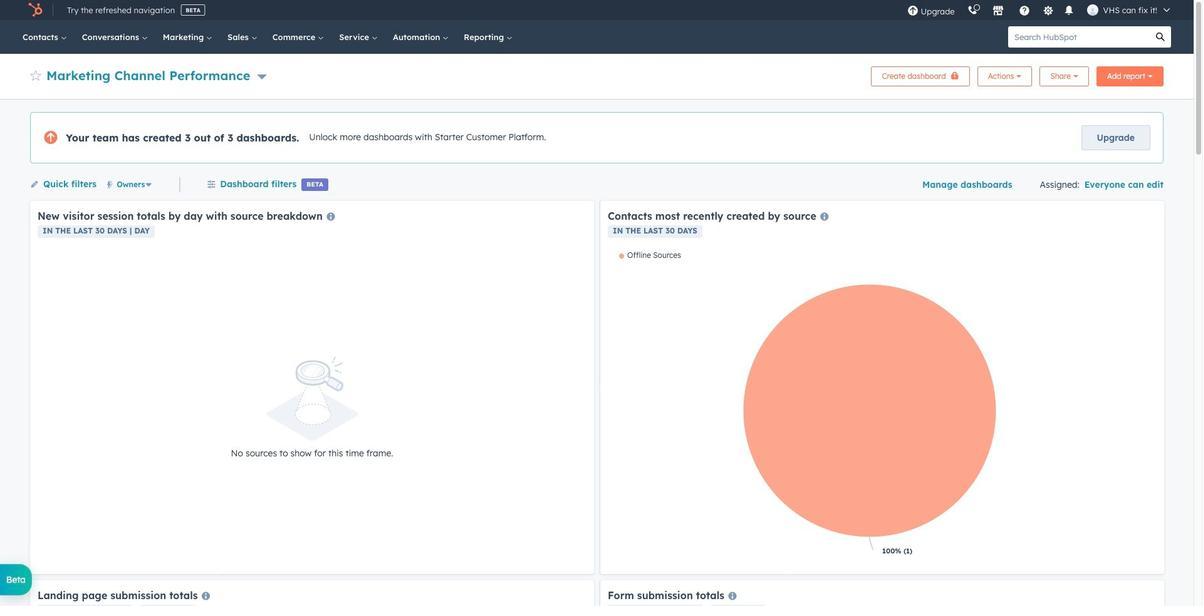 Task type: describe. For each thing, give the bounding box(es) containing it.
new visitor session totals by day with source breakdown element
[[30, 201, 594, 575]]

landing page submission totals element
[[30, 581, 594, 607]]

form submission totals element
[[601, 581, 1165, 607]]

contacts most recently created by source element
[[601, 201, 1165, 575]]



Task type: vqa. For each thing, say whether or not it's contained in the screenshot.
Search HubSpot search field
yes



Task type: locate. For each thing, give the bounding box(es) containing it.
banner
[[30, 63, 1164, 87]]

interactive chart image
[[608, 251, 1158, 567]]

marketplaces image
[[993, 6, 1004, 17]]

Search HubSpot search field
[[1009, 26, 1151, 48]]

jer mill image
[[1088, 4, 1099, 16]]

toggle series visibility region
[[620, 251, 682, 260]]

menu
[[901, 0, 1179, 20]]



